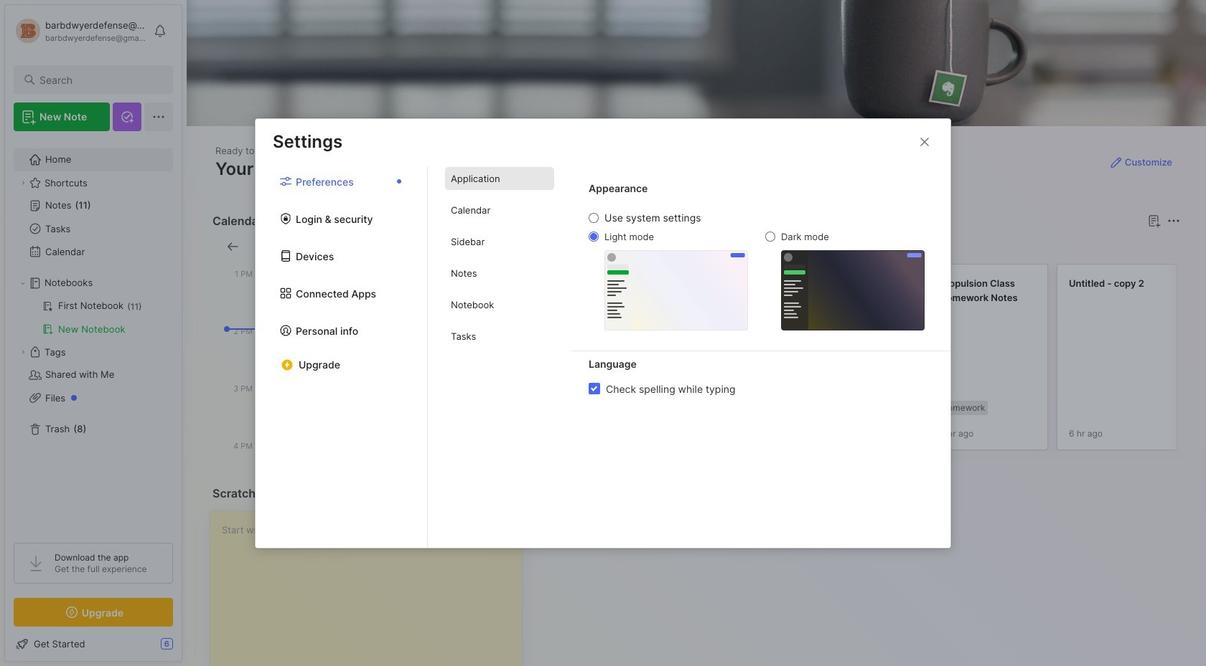 Task type: vqa. For each thing, say whether or not it's contained in the screenshot.
tree
yes



Task type: describe. For each thing, give the bounding box(es) containing it.
expand tags image
[[19, 348, 27, 357]]

tree inside "main" element
[[5, 140, 182, 531]]

none search field inside "main" element
[[39, 71, 160, 88]]

Search text field
[[39, 73, 160, 87]]

main element
[[0, 0, 187, 667]]



Task type: locate. For each thing, give the bounding box(es) containing it.
Start writing… text field
[[222, 512, 521, 667]]

group
[[14, 295, 172, 341]]

option group
[[589, 212, 925, 331]]

expand notebooks image
[[19, 279, 27, 288]]

None search field
[[39, 71, 160, 88]]

close image
[[916, 133, 933, 150]]

None checkbox
[[589, 383, 600, 395]]

None radio
[[589, 213, 599, 223], [765, 232, 775, 242], [589, 213, 599, 223], [765, 232, 775, 242]]

None radio
[[589, 232, 599, 242]]

group inside tree
[[14, 295, 172, 341]]

tab list
[[256, 167, 428, 548], [428, 167, 571, 548], [543, 238, 1178, 256]]

tab
[[445, 167, 554, 190], [445, 199, 554, 222], [445, 230, 554, 253], [543, 238, 585, 256], [591, 238, 649, 256], [445, 262, 554, 285], [445, 294, 554, 317], [445, 325, 554, 348]]

tree
[[5, 140, 182, 531]]

row group
[[540, 264, 1206, 459]]



